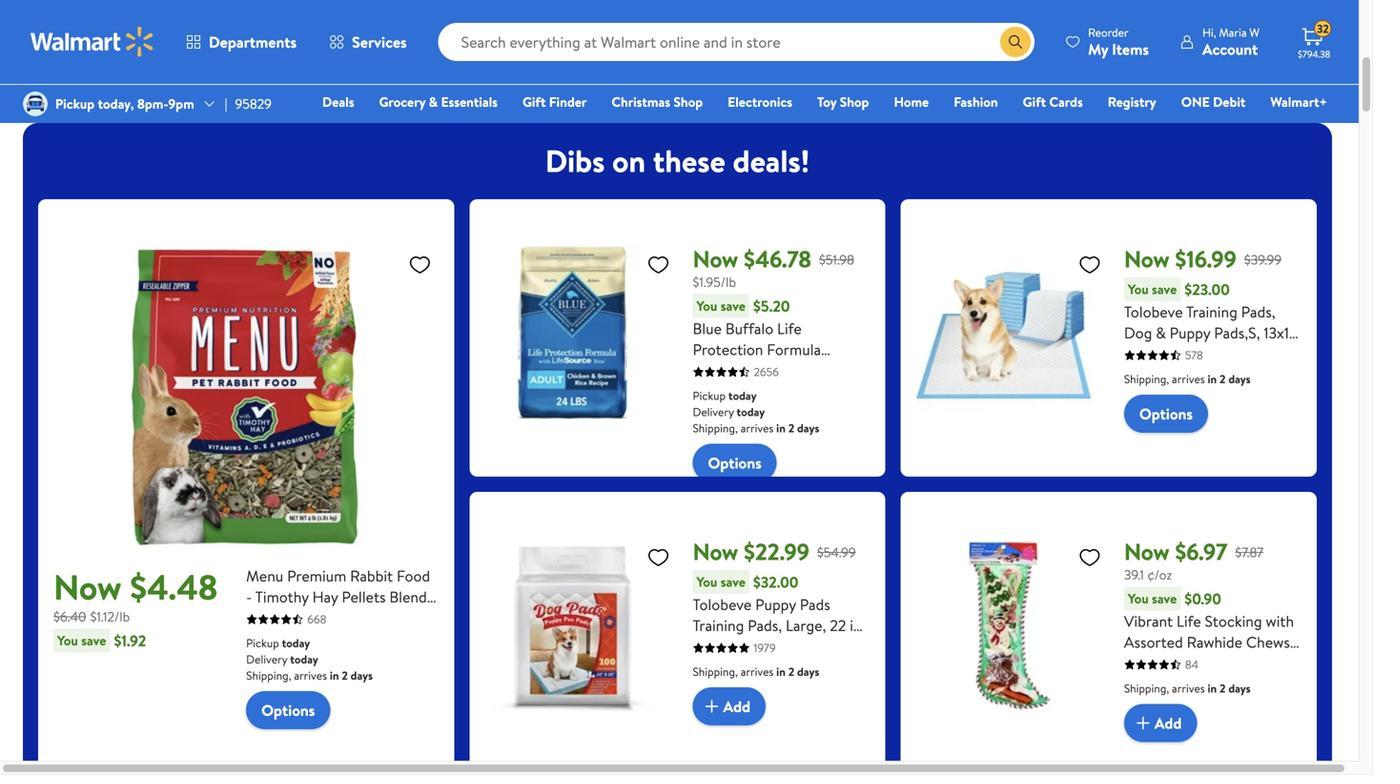 Task type: vqa. For each thing, say whether or not it's contained in the screenshot.
learn more about strikethrough prices image
no



Task type: describe. For each thing, give the bounding box(es) containing it.
pet for pet tech
[[762, 58, 781, 77]]

2 - from the left
[[431, 587, 437, 608]]

deals!
[[733, 140, 810, 182]]

pads inside "you save $23.00 tolobeve training pads, dog & puppy pads,s, 13x18 in,100 count,disposable dog pee pads"
[[1185, 364, 1215, 385]]

shop for christmas shop
[[674, 93, 703, 111]]

options for now $6.97
[[1140, 404, 1193, 425]]

add for $6.97
[[1155, 713, 1182, 734]]

$39.99
[[1245, 250, 1282, 269]]

pet supplies under $10 link
[[164, 0, 263, 92]]

finder
[[549, 93, 587, 111]]

1 horizontal spatial 22
[[830, 615, 846, 636]]

home link
[[886, 92, 938, 112]]

pee inside you save $32.00 tolobeve puppy pads training pads, large, 22 in x 22 in, 100 count disposable dog pee pet pads
[[800, 657, 824, 678]]

animal
[[653, 72, 690, 90]]

grain,
[[780, 402, 820, 423]]

$25
[[336, 72, 357, 90]]

2 right whole
[[789, 420, 795, 436]]

on
[[612, 140, 646, 182]]

2 down mineral
[[342, 668, 348, 684]]

essentials
[[441, 93, 498, 111]]

dogs, inside now $6.97 $7.87 39.1 ¢/oz you save $0.90 vibrant life stocking with assorted rawhide chews, holiday treats for dogs, dry, 17.81 oz, 16 count
[[1243, 653, 1281, 674]]

mineral
[[328, 608, 378, 629]]

tech
[[784, 58, 810, 77]]

shipping, arrives in 2 days for $22.99
[[693, 664, 820, 680]]

one
[[1181, 93, 1210, 111]]

holiday
[[1124, 653, 1174, 674]]

count inside now $6.97 $7.87 39.1 ¢/oz you save $0.90 vibrant life stocking with assorted rawhide chews, holiday treats for dogs, dry, 17.81 oz, 16 count
[[1226, 674, 1267, 695]]

4
[[311, 629, 320, 650]]

dry,
[[1124, 674, 1152, 695]]

flash deals link
[[851, 0, 950, 78]]

$4.48
[[130, 563, 218, 611]]

you inside now $4.48 $6.40 $1.12/lb you save $1.92
[[57, 631, 78, 650]]

hi, maria w account
[[1203, 24, 1260, 60]]

disposable
[[693, 657, 764, 678]]

grocery
[[379, 93, 426, 111]]

668
[[307, 611, 326, 628]]

dog inside now $46.78 $51.98 $1.95/lb you save $5.20 blue buffalo life protection formula chicken and brown rice dry dog food for adult dogs, whole grain, 24 lb. bag
[[721, 381, 749, 402]]

& for grocery
[[429, 93, 438, 111]]

cat supplies link
[[507, 0, 607, 78]]

0 horizontal spatial options
[[261, 700, 315, 721]]

in inside you save $32.00 tolobeve puppy pads training pads, large, 22 in x 22 in, 100 count disposable dog pee pet pads
[[850, 615, 862, 636]]

pet tech
[[762, 58, 810, 77]]

days for now $22.99
[[797, 664, 820, 680]]

9pm
[[168, 94, 194, 113]]

save inside "you save $23.00 tolobeve training pads, dog & puppy pads,s, 13x18 in,100 count,disposable dog pee pads"
[[1152, 280, 1177, 299]]

now for $6.97
[[1124, 536, 1170, 568]]

pet supplies under $25 link
[[279, 0, 378, 92]]

christmas
[[612, 93, 671, 111]]

days down mineral
[[351, 668, 373, 684]]

search icon image
[[1008, 34, 1023, 50]]

training inside "you save $23.00 tolobeve training pads, dog & puppy pads,s, 13x18 in,100 count,disposable dog pee pads"
[[1186, 301, 1238, 322]]

100
[[743, 636, 766, 657]]

$6.40
[[53, 608, 86, 626]]

toy shop link
[[809, 92, 878, 112]]

tolobeve for $16.99
[[1124, 301, 1183, 322]]

formula
[[767, 339, 821, 360]]

in down count,disposable
[[1208, 371, 1217, 387]]

w
[[1250, 24, 1260, 41]]

& for farm
[[666, 58, 675, 77]]

$1.12/lb
[[90, 608, 130, 626]]

shipping, for now $6.97
[[1124, 681, 1169, 697]]

dry
[[693, 381, 717, 402]]

services button
[[313, 19, 423, 65]]

32
[[1317, 21, 1329, 37]]

add to cart image for now
[[1132, 712, 1155, 735]]

$16.99
[[1175, 243, 1237, 275]]

arrives left grain,
[[741, 420, 774, 436]]

flash deals
[[869, 58, 931, 77]]

life for $6.97
[[1177, 611, 1201, 632]]

now $46.78 $51.98 $1.95/lb you save $5.20 blue buffalo life protection formula chicken and brown rice dry dog food for adult dogs, whole grain, 24 lb. bag
[[693, 243, 859, 444]]

0 horizontal spatial pads
[[693, 678, 724, 699]]

$22.99
[[744, 536, 810, 568]]

farm & small animal image
[[637, 0, 706, 54]]

pet supplies under $10 image
[[179, 0, 248, 54]]

electronics
[[728, 93, 793, 111]]

2 for now $6.97
[[1220, 681, 1226, 697]]

add to favorites list, tolobeve training pads, dog & puppy pads,s, 13x18 in,100 count,disposable dog pee pads image
[[1079, 253, 1101, 277]]

shipping, arrives in 2 days down "84"
[[1124, 681, 1251, 697]]

toy
[[817, 93, 837, 111]]

with
[[1266, 611, 1294, 632]]

add to cart image for you
[[701, 695, 723, 718]]

training inside you save $32.00 tolobeve puppy pads training pads, large, 22 in x 22 in, 100 count disposable dog pee pet pads
[[693, 615, 744, 636]]

registry
[[1108, 93, 1157, 111]]

2 vertical spatial pickup
[[246, 635, 279, 652]]

pet supplies under $25
[[294, 58, 362, 90]]

in right oz,
[[1208, 681, 1217, 697]]

dog supplies
[[406, 58, 479, 77]]

$6.97
[[1175, 536, 1228, 568]]

you save $23.00 tolobeve training pads, dog & puppy pads,s, 13x18 in,100 count,disposable dog pee pads
[[1124, 279, 1298, 385]]

now $6.97 $7.87 39.1 ¢/oz you save $0.90 vibrant life stocking with assorted rawhide chews, holiday treats for dogs, dry, 17.81 oz, 16 count
[[1124, 536, 1294, 695]]

$32.00
[[753, 572, 799, 593]]

brown
[[777, 360, 820, 381]]

add to favorites list, menu premium rabbit food - timothy hay pellets blend - vitamin and mineral fortified, 4 lb image
[[409, 253, 431, 277]]

1 - from the left
[[246, 587, 252, 608]]

chews,
[[1246, 632, 1294, 653]]

timothy
[[255, 587, 309, 608]]

vibrant
[[1124, 611, 1173, 632]]

save inside now $46.78 $51.98 $1.95/lb you save $5.20 blue buffalo life protection formula chicken and brown rice dry dog food for adult dogs, whole grain, 24 lb. bag
[[721, 297, 746, 315]]

x
[[693, 636, 700, 657]]

christmas shop link
[[603, 92, 712, 112]]

supplies for pet supplies under $25
[[317, 58, 362, 77]]

pet tech link
[[736, 0, 836, 78]]

shop all deals image
[[65, 0, 134, 54]]

2 deals from the left
[[902, 58, 931, 77]]

oz,
[[1187, 674, 1205, 695]]

reorder my items
[[1088, 24, 1149, 60]]

departments button
[[170, 19, 313, 65]]

hay
[[312, 587, 338, 608]]

days left 24
[[797, 420, 820, 436]]

small
[[678, 58, 709, 77]]

supplies for pet supplies under $10
[[202, 58, 248, 77]]

for inside now $6.97 $7.87 39.1 ¢/oz you save $0.90 vibrant life stocking with assorted rawhide chews, holiday treats for dogs, dry, 17.81 oz, 16 count
[[1220, 653, 1240, 674]]

$5.20
[[753, 296, 790, 317]]

home
[[894, 93, 929, 111]]

rabbit
[[350, 566, 393, 587]]

8pm-
[[137, 94, 168, 113]]

24
[[823, 402, 840, 423]]

add to favorites list, vibrant life stocking with assorted rawhide chews, holiday treats for dogs, dry, 17.81 oz, 16 count image
[[1079, 546, 1101, 569]]

reorder
[[1088, 24, 1129, 41]]

95829
[[235, 94, 272, 113]]

and inside now $46.78 $51.98 $1.95/lb you save $5.20 blue buffalo life protection formula chicken and brown rice dry dog food for adult dogs, whole grain, 24 lb. bag
[[750, 360, 774, 381]]

you save $32.00 tolobeve puppy pads training pads, large, 22 in x 22 in, 100 count disposable dog pee pet pads
[[693, 572, 862, 699]]

2 for now $22.99
[[789, 664, 795, 680]]

0 vertical spatial pickup
[[55, 94, 95, 113]]

days for now $16.99
[[1229, 371, 1251, 387]]

pet supplies under $25 image
[[294, 0, 362, 54]]

| 95829
[[225, 94, 272, 113]]

$794.38
[[1298, 48, 1331, 61]]

0 horizontal spatial pickup today delivery today shipping, arrives in 2 days
[[246, 635, 373, 684]]

you inside you save $32.00 tolobeve puppy pads training pads, large, 22 in x 22 in, 100 count disposable dog pee pet pads
[[697, 573, 718, 591]]

0 horizontal spatial 22
[[704, 636, 720, 657]]

services
[[352, 31, 407, 52]]

2 for now $16.99
[[1220, 371, 1226, 387]]

pet inside you save $32.00 tolobeve puppy pads training pads, large, 22 in x 22 in, 100 count disposable dog pee pet pads
[[828, 657, 850, 678]]

pads, inside "you save $23.00 tolobeve training pads, dog & puppy pads,s, 13x18 in,100 count,disposable dog pee pads"
[[1242, 301, 1276, 322]]

& inside "you save $23.00 tolobeve training pads, dog & puppy pads,s, 13x18 in,100 count,disposable dog pee pads"
[[1156, 322, 1166, 343]]

cat supplies image
[[523, 0, 591, 54]]

assorted
[[1124, 632, 1183, 653]]

account
[[1203, 39, 1258, 60]]

days for now $6.97
[[1229, 681, 1251, 697]]

$51.98
[[819, 250, 855, 269]]



Task type: locate. For each thing, give the bounding box(es) containing it.
now
[[693, 243, 738, 275], [1124, 243, 1170, 275], [693, 536, 738, 568], [1124, 536, 1170, 568], [53, 563, 122, 611]]

options link down in,100
[[1124, 395, 1208, 433]]

0 horizontal spatial add button
[[693, 688, 766, 726]]

dogs,
[[693, 402, 731, 423], [1243, 653, 1281, 674]]

17.81
[[1156, 674, 1183, 695]]

cat
[[522, 58, 543, 77]]

& inside the farm & small animal
[[666, 58, 675, 77]]

options link
[[1124, 395, 1208, 433], [693, 444, 777, 482], [246, 692, 330, 730]]

life inside now $6.97 $7.87 39.1 ¢/oz you save $0.90 vibrant life stocking with assorted rawhide chews, holiday treats for dogs, dry, 17.81 oz, 16 count
[[1177, 611, 1201, 632]]

arrives down 578
[[1172, 371, 1205, 387]]

food inside menu premium rabbit food - timothy hay pellets blend - vitamin and mineral fortified, 4 lb
[[397, 566, 430, 587]]

now up $1.92
[[53, 563, 122, 611]]

delivery
[[693, 404, 734, 420], [246, 652, 287, 668]]

1 vertical spatial pads
[[800, 594, 831, 615]]

pet inside pet tech link
[[762, 58, 781, 77]]

grocery & essentials link
[[371, 92, 506, 112]]

1 vertical spatial options link
[[693, 444, 777, 482]]

you down the 39.1
[[1128, 590, 1149, 608]]

1 horizontal spatial deals
[[902, 58, 931, 77]]

farm & small animal
[[634, 58, 709, 90]]

toy shop
[[817, 93, 869, 111]]

shipping, arrives in 2 days down 578
[[1124, 371, 1251, 387]]

now for $16.99
[[1124, 243, 1170, 275]]

0 vertical spatial &
[[666, 58, 675, 77]]

add down 17.81
[[1155, 713, 1182, 734]]

gift left 'finder'
[[523, 93, 546, 111]]

now $22.99 $54.99
[[693, 536, 856, 568]]

you
[[1128, 280, 1149, 299], [697, 297, 718, 315], [697, 573, 718, 591], [1128, 590, 1149, 608], [57, 631, 78, 650]]

options down fortified,
[[261, 700, 315, 721]]

1 supplies from the left
[[202, 58, 248, 77]]

life inside now $46.78 $51.98 $1.95/lb you save $5.20 blue buffalo life protection formula chicken and brown rice dry dog food for adult dogs, whole grain, 24 lb. bag
[[777, 318, 802, 339]]

delivery down dry
[[693, 404, 734, 420]]

bag
[[693, 423, 718, 444]]

1 horizontal spatial add
[[1155, 713, 1182, 734]]

now for $22.99
[[693, 536, 738, 568]]

now right add to favorites list, tolobeve training pads, dog & puppy pads,s, 13x18 in,100 count,disposable dog pee pads "image"
[[1124, 243, 1170, 275]]

add button down disposable
[[693, 688, 766, 726]]

registry link
[[1099, 92, 1165, 112]]

1 vertical spatial for
[[1220, 653, 1240, 674]]

now right add to favorites list, blue buffalo life protection formula chicken and brown rice dry dog food for adult dogs, whole grain, 24 lb. bag image at the left of page
[[693, 243, 738, 275]]

dog inside dog supplies link
[[406, 58, 430, 77]]

1 horizontal spatial pickup today delivery today shipping, arrives in 2 days
[[693, 388, 820, 436]]

shop
[[61, 58, 90, 77], [674, 93, 703, 111], [840, 93, 869, 111]]

1 horizontal spatial add button
[[1124, 704, 1197, 743]]

and inside menu premium rabbit food - timothy hay pellets blend - vitamin and mineral fortified, 4 lb
[[301, 608, 325, 629]]

2 down the large,
[[789, 664, 795, 680]]

training up disposable
[[693, 615, 744, 636]]

pet for pet supplies under $10
[[179, 58, 199, 77]]

now $16.99 $39.99
[[1124, 243, 1282, 275]]

dog
[[406, 58, 430, 77], [1124, 322, 1152, 343], [1124, 364, 1152, 385], [721, 381, 749, 402], [768, 657, 796, 678]]

arrives for now $6.97
[[1172, 681, 1205, 697]]

1 horizontal spatial puppy
[[1170, 322, 1211, 343]]

save left $23.00
[[1152, 280, 1177, 299]]

2656
[[754, 364, 779, 380]]

pads, up 1979
[[748, 615, 782, 636]]

save down $1.12/lb
[[81, 631, 106, 650]]

under inside pet supplies under $25
[[299, 72, 333, 90]]

shipping, for now $22.99
[[693, 664, 738, 680]]

1 horizontal spatial life
[[1177, 611, 1201, 632]]

$10
[[222, 72, 241, 90]]

dogs, down chicken
[[693, 402, 731, 423]]

1 under from the left
[[186, 72, 219, 90]]

2
[[1220, 371, 1226, 387], [789, 420, 795, 436], [789, 664, 795, 680], [342, 668, 348, 684], [1220, 681, 1226, 697]]

christmas shop
[[612, 93, 703, 111]]

shop left all
[[61, 58, 90, 77]]

gift for gift finder
[[523, 93, 546, 111]]

pickup today delivery today shipping, arrives in 2 days
[[693, 388, 820, 436], [246, 635, 373, 684]]

protection
[[693, 339, 763, 360]]

0 horizontal spatial deals
[[109, 58, 138, 77]]

add button for you
[[693, 688, 766, 726]]

shipping, arrives in 2 days for $16.99
[[1124, 371, 1251, 387]]

dogs, inside now $46.78 $51.98 $1.95/lb you save $5.20 blue buffalo life protection formula chicken and brown rice dry dog food for adult dogs, whole grain, 24 lb. bag
[[693, 402, 731, 423]]

tolobeve for $22.99
[[693, 594, 752, 615]]

1 vertical spatial &
[[429, 93, 438, 111]]

0 vertical spatial and
[[750, 360, 774, 381]]

supplies up |
[[202, 58, 248, 77]]

deals
[[322, 93, 354, 111]]

0 horizontal spatial puppy
[[756, 594, 796, 615]]

1 vertical spatial puppy
[[756, 594, 796, 615]]

you inside now $46.78 $51.98 $1.95/lb you save $5.20 blue buffalo life protection formula chicken and brown rice dry dog food for adult dogs, whole grain, 24 lb. bag
[[697, 297, 718, 315]]

walmart+ link
[[1262, 92, 1336, 112]]

$0.90
[[1185, 589, 1222, 610]]

shipping, down dry
[[693, 420, 738, 436]]

in left 24
[[777, 420, 786, 436]]

add button down 17.81
[[1124, 704, 1197, 743]]

debit
[[1213, 93, 1246, 111]]

dibs
[[545, 140, 605, 182]]

large,
[[786, 615, 826, 636]]

1 horizontal spatial shop
[[674, 93, 703, 111]]

fashion
[[954, 93, 998, 111]]

supplies for dog supplies
[[434, 58, 479, 77]]

add to cart image down dry,
[[1132, 712, 1155, 735]]

add button for now
[[1124, 704, 1197, 743]]

Walmart Site-Wide search field
[[438, 23, 1035, 61]]

1 vertical spatial and
[[301, 608, 325, 629]]

now for $46.78
[[693, 243, 738, 275]]

1 horizontal spatial pads,
[[1242, 301, 1276, 322]]

life down $0.90
[[1177, 611, 1201, 632]]

1 vertical spatial food
[[397, 566, 430, 587]]

supplies up 'finder'
[[546, 58, 592, 77]]

0 horizontal spatial pee
[[800, 657, 824, 678]]

puppy inside you save $32.00 tolobeve puppy pads training pads, large, 22 in x 22 in, 100 count disposable dog pee pet pads
[[756, 594, 796, 615]]

- right "blend"
[[431, 587, 437, 608]]

puppy down $32.00
[[756, 594, 796, 615]]

add to favorites list, tolobeve puppy pads training pads, large, 22 in x 22 in, 100 count disposable dog pee pet pads image
[[647, 546, 670, 569]]

options link down whole
[[693, 444, 777, 482]]

1 horizontal spatial pads
[[800, 594, 831, 615]]

1 horizontal spatial for
[[1220, 653, 1240, 674]]

$1.92
[[114, 631, 146, 652]]

shipping, for now $16.99
[[1124, 371, 1169, 387]]

2 horizontal spatial &
[[1156, 322, 1166, 343]]

0 horizontal spatial pads,
[[748, 615, 782, 636]]

shop right toy
[[840, 93, 869, 111]]

0 horizontal spatial for
[[790, 381, 809, 402]]

you down $6.40
[[57, 631, 78, 650]]

1 gift from the left
[[523, 93, 546, 111]]

1 horizontal spatial gift
[[1023, 93, 1046, 111]]

shipping, arrives in 2 days
[[1124, 371, 1251, 387], [693, 664, 820, 680], [1124, 681, 1251, 697]]

 image
[[23, 92, 48, 116]]

0 vertical spatial pee
[[1156, 364, 1181, 385]]

count right the 100
[[770, 636, 811, 657]]

buffalo
[[726, 318, 774, 339]]

dog supplies image
[[408, 0, 477, 54]]

you up x
[[697, 573, 718, 591]]

these
[[653, 140, 726, 182]]

count right 16 on the right bottom of the page
[[1226, 674, 1267, 695]]

0 horizontal spatial training
[[693, 615, 744, 636]]

add to cart image
[[701, 695, 723, 718], [1132, 712, 1155, 735]]

shop down animal
[[674, 93, 703, 111]]

pads down x
[[693, 678, 724, 699]]

arrives down 1979
[[741, 664, 774, 680]]

16
[[1209, 674, 1223, 695]]

1 horizontal spatial options
[[708, 453, 762, 474]]

shipping, down the holiday
[[1124, 681, 1169, 697]]

gift for gift cards
[[1023, 93, 1046, 111]]

count
[[770, 636, 811, 657], [1226, 674, 1267, 695]]

1 horizontal spatial count
[[1226, 674, 1267, 695]]

1 vertical spatial pee
[[800, 657, 824, 678]]

13x18
[[1264, 322, 1298, 343]]

supplies inside pet supplies under $25
[[317, 58, 362, 77]]

0 horizontal spatial pickup
[[55, 94, 95, 113]]

1 vertical spatial training
[[693, 615, 744, 636]]

pet up 9pm
[[179, 58, 199, 77]]

1 vertical spatial pickup today delivery today shipping, arrives in 2 days
[[246, 635, 373, 684]]

food down 2656
[[753, 381, 786, 402]]

premium
[[287, 566, 347, 587]]

under for $10
[[186, 72, 219, 90]]

save inside you save $32.00 tolobeve puppy pads training pads, large, 22 in x 22 in, 100 count disposable dog pee pet pads
[[721, 573, 746, 591]]

2 horizontal spatial pickup
[[693, 388, 726, 404]]

4 supplies from the left
[[546, 58, 592, 77]]

pads, inside you save $32.00 tolobeve puppy pads training pads, large, 22 in x 22 in, 100 count disposable dog pee pet pads
[[748, 615, 782, 636]]

22 right the large,
[[830, 615, 846, 636]]

2 vertical spatial &
[[1156, 322, 1166, 343]]

1 deals from the left
[[109, 58, 138, 77]]

0 horizontal spatial tolobeve
[[693, 594, 752, 615]]

you up blue
[[697, 297, 718, 315]]

1 vertical spatial options
[[708, 453, 762, 474]]

0 vertical spatial training
[[1186, 301, 1238, 322]]

rawhide
[[1187, 632, 1243, 653]]

1 horizontal spatial add to cart image
[[1132, 712, 1155, 735]]

0 horizontal spatial life
[[777, 318, 802, 339]]

save down ¢/oz
[[1152, 590, 1177, 608]]

cards
[[1050, 93, 1083, 111]]

2 vertical spatial options
[[261, 700, 315, 721]]

you inside "you save $23.00 tolobeve training pads, dog & puppy pads,s, 13x18 in,100 count,disposable dog pee pads"
[[1128, 280, 1149, 299]]

gift left cards
[[1023, 93, 1046, 111]]

options for now $22.99
[[708, 453, 762, 474]]

arrives for now $16.99
[[1172, 371, 1205, 387]]

&
[[666, 58, 675, 77], [429, 93, 438, 111], [1156, 322, 1166, 343]]

in right the large,
[[850, 615, 862, 636]]

pet tech image
[[752, 0, 820, 54]]

2 horizontal spatial options link
[[1124, 395, 1208, 433]]

add to favorites list, blue buffalo life protection formula chicken and brown rice dry dog food for adult dogs, whole grain, 24 lb. bag image
[[647, 253, 670, 277]]

2 under from the left
[[299, 72, 333, 90]]

pads down 578
[[1185, 364, 1215, 385]]

deals right flash
[[902, 58, 931, 77]]

supplies inside pet supplies under $10
[[202, 58, 248, 77]]

84
[[1185, 657, 1199, 673]]

now for $4.48
[[53, 563, 122, 611]]

save inside now $4.48 $6.40 $1.12/lb you save $1.92
[[81, 631, 106, 650]]

2 supplies from the left
[[317, 58, 362, 77]]

pet supplies under $10
[[179, 58, 248, 90]]

hi,
[[1203, 24, 1217, 41]]

$7.87
[[1235, 543, 1264, 562]]

0 vertical spatial options
[[1140, 404, 1193, 425]]

today,
[[98, 94, 134, 113]]

1 horizontal spatial delivery
[[693, 404, 734, 420]]

stocking
[[1205, 611, 1262, 632]]

you up in,100
[[1128, 280, 1149, 299]]

tolobeve up in,
[[693, 594, 752, 615]]

1 vertical spatial count
[[1226, 674, 1267, 695]]

options down in,100
[[1140, 404, 1193, 425]]

arrives down 4
[[294, 668, 327, 684]]

pads,s,
[[1214, 322, 1260, 343]]

2 vertical spatial options link
[[246, 692, 330, 730]]

0 vertical spatial food
[[753, 381, 786, 402]]

under for $25
[[299, 72, 333, 90]]

0 horizontal spatial delivery
[[246, 652, 287, 668]]

tolobeve inside you save $32.00 tolobeve puppy pads training pads, large, 22 in x 22 in, 100 count disposable dog pee pet pads
[[693, 594, 752, 615]]

shipping, down fortified,
[[246, 668, 291, 684]]

days down count,disposable
[[1229, 371, 1251, 387]]

0 horizontal spatial count
[[770, 636, 811, 657]]

treats
[[1177, 653, 1217, 674]]

my
[[1088, 39, 1109, 60]]

shipping, down in,100
[[1124, 371, 1169, 387]]

0 horizontal spatial food
[[397, 566, 430, 587]]

1 vertical spatial dogs,
[[1243, 653, 1281, 674]]

now inside now $6.97 $7.87 39.1 ¢/oz you save $0.90 vibrant life stocking with assorted rawhide chews, holiday treats for dogs, dry, 17.81 oz, 16 count
[[1124, 536, 1170, 568]]

22 right x
[[704, 636, 720, 657]]

2 right oz,
[[1220, 681, 1226, 697]]

for right treats
[[1220, 653, 1240, 674]]

1979
[[754, 640, 776, 656]]

training down $23.00
[[1186, 301, 1238, 322]]

0 vertical spatial life
[[777, 318, 802, 339]]

1 horizontal spatial options link
[[693, 444, 777, 482]]

supplies up deals link
[[317, 58, 362, 77]]

now inside now $46.78 $51.98 $1.95/lb you save $5.20 blue buffalo life protection formula chicken and brown rice dry dog food for adult dogs, whole grain, 24 lb. bag
[[693, 243, 738, 275]]

dibs on these deals!
[[545, 140, 810, 182]]

now inside now $4.48 $6.40 $1.12/lb you save $1.92
[[53, 563, 122, 611]]

shop all deals link
[[50, 0, 149, 78]]

0 horizontal spatial -
[[246, 587, 252, 608]]

0 horizontal spatial gift
[[523, 93, 546, 111]]

pads down $54.99 at the bottom right of the page
[[800, 594, 831, 615]]

3 supplies from the left
[[434, 58, 479, 77]]

$23.00
[[1185, 279, 1230, 300]]

1 horizontal spatial dogs,
[[1243, 653, 1281, 674]]

0 vertical spatial for
[[790, 381, 809, 402]]

arrives for now $22.99
[[741, 664, 774, 680]]

0 horizontal spatial add
[[723, 696, 751, 717]]

0 vertical spatial delivery
[[693, 404, 734, 420]]

2 horizontal spatial pads
[[1185, 364, 1215, 385]]

options down bag
[[708, 453, 762, 474]]

food inside now $46.78 $51.98 $1.95/lb you save $5.20 blue buffalo life protection formula chicken and brown rice dry dog food for adult dogs, whole grain, 24 lb. bag
[[753, 381, 786, 402]]

0 vertical spatial dogs,
[[693, 402, 731, 423]]

shipping, down in,
[[693, 664, 738, 680]]

1 horizontal spatial pickup
[[246, 635, 279, 652]]

pickup today delivery today shipping, arrives in 2 days down 668
[[246, 635, 373, 684]]

supplies for cat supplies
[[546, 58, 592, 77]]

all
[[93, 58, 105, 77]]

shop for toy shop
[[840, 93, 869, 111]]

days right 16 on the right bottom of the page
[[1229, 681, 1251, 697]]

deals link
[[314, 92, 363, 112]]

1 vertical spatial delivery
[[246, 652, 287, 668]]

2 horizontal spatial options
[[1140, 404, 1193, 425]]

save inside now $6.97 $7.87 39.1 ¢/oz you save $0.90 vibrant life stocking with assorted rawhide chews, holiday treats for dogs, dry, 17.81 oz, 16 count
[[1152, 590, 1177, 608]]

0 horizontal spatial &
[[429, 93, 438, 111]]

2 vertical spatial pads
[[693, 678, 724, 699]]

1 horizontal spatial tolobeve
[[1124, 301, 1183, 322]]

-
[[246, 587, 252, 608], [431, 587, 437, 608]]

days
[[1229, 371, 1251, 387], [797, 420, 820, 436], [797, 664, 820, 680], [351, 668, 373, 684], [1229, 681, 1251, 697]]

2 gift from the left
[[1023, 93, 1046, 111]]

save up buffalo
[[721, 297, 746, 315]]

menu
[[246, 566, 283, 587]]

life down $5.20 at the top of page
[[777, 318, 802, 339]]

arrives down "84"
[[1172, 681, 1205, 697]]

deals right all
[[109, 58, 138, 77]]

shipping,
[[1124, 371, 1169, 387], [693, 420, 738, 436], [693, 664, 738, 680], [246, 668, 291, 684], [1124, 681, 1169, 697]]

in right disposable
[[777, 664, 786, 680]]

add for save
[[723, 696, 751, 717]]

39.1
[[1124, 566, 1144, 584]]

fashion link
[[945, 92, 1007, 112]]

pads, down $39.99
[[1242, 301, 1276, 322]]

1 vertical spatial tolobeve
[[693, 594, 752, 615]]

add to cart image down disposable
[[701, 695, 723, 718]]

pickup left today,
[[55, 94, 95, 113]]

pet left tech
[[762, 58, 781, 77]]

pickup down vitamin
[[246, 635, 279, 652]]

0 horizontal spatial and
[[301, 608, 325, 629]]

pet for pet supplies under $25
[[294, 58, 313, 77]]

0 vertical spatial pads
[[1185, 364, 1215, 385]]

1 horizontal spatial training
[[1186, 301, 1238, 322]]

grocery & essentials
[[379, 93, 498, 111]]

walmart+
[[1271, 93, 1328, 111]]

for
[[790, 381, 809, 402], [1220, 653, 1240, 674]]

0 horizontal spatial dogs,
[[693, 402, 731, 423]]

for inside now $46.78 $51.98 $1.95/lb you save $5.20 blue buffalo life protection formula chicken and brown rice dry dog food for adult dogs, whole grain, 24 lb. bag
[[790, 381, 809, 402]]

count inside you save $32.00 tolobeve puppy pads training pads, large, 22 in x 22 in, 100 count disposable dog pee pet pads
[[770, 636, 811, 657]]

lb.
[[844, 402, 859, 423]]

dogs, down with
[[1243, 653, 1281, 674]]

in
[[1208, 371, 1217, 387], [777, 420, 786, 436], [850, 615, 862, 636], [777, 664, 786, 680], [330, 668, 339, 684], [1208, 681, 1217, 697]]

1 horizontal spatial pee
[[1156, 364, 1181, 385]]

days down the large,
[[797, 664, 820, 680]]

pet inside pet supplies under $25
[[294, 58, 313, 77]]

life for $46.78
[[777, 318, 802, 339]]

add down disposable
[[723, 696, 751, 717]]

1 vertical spatial pads,
[[748, 615, 782, 636]]

0 vertical spatial count
[[770, 636, 811, 657]]

whole
[[735, 402, 777, 423]]

dog inside you save $32.00 tolobeve puppy pads training pads, large, 22 in x 22 in, 100 count disposable dog pee pet pads
[[768, 657, 796, 678]]

food right "rabbit"
[[397, 566, 430, 587]]

for left adult
[[790, 381, 809, 402]]

chicken
[[693, 360, 746, 381]]

you inside now $6.97 $7.87 39.1 ¢/oz you save $0.90 vibrant life stocking with assorted rawhide chews, holiday treats for dogs, dry, 17.81 oz, 16 count
[[1128, 590, 1149, 608]]

pickup today, 8pm-9pm
[[55, 94, 194, 113]]

1 horizontal spatial and
[[750, 360, 774, 381]]

1 horizontal spatial under
[[299, 72, 333, 90]]

pet inside pet supplies under $10
[[179, 58, 199, 77]]

one debit link
[[1173, 92, 1255, 112]]

pee inside "you save $23.00 tolobeve training pads, dog & puppy pads,s, 13x18 in,100 count,disposable dog pee pads"
[[1156, 364, 1181, 385]]

options link for now $6.97
[[1124, 395, 1208, 433]]

2 horizontal spatial shop
[[840, 93, 869, 111]]

0 vertical spatial tolobeve
[[1124, 301, 1183, 322]]

0 vertical spatial pads,
[[1242, 301, 1276, 322]]

0 horizontal spatial add to cart image
[[701, 695, 723, 718]]

gift finder link
[[514, 92, 595, 112]]

578
[[1185, 347, 1203, 363]]

one debit
[[1181, 93, 1246, 111]]

save left $32.00
[[721, 573, 746, 591]]

today
[[729, 388, 757, 404], [737, 404, 765, 420], [282, 635, 310, 652], [290, 652, 318, 668]]

0 horizontal spatial under
[[186, 72, 219, 90]]

under left $10
[[186, 72, 219, 90]]

0 horizontal spatial options link
[[246, 692, 330, 730]]

now left $6.97
[[1124, 536, 1170, 568]]

2 down count,disposable
[[1220, 371, 1226, 387]]

0 vertical spatial options link
[[1124, 395, 1208, 433]]

under inside pet supplies under $10
[[186, 72, 219, 90]]

flash
[[869, 58, 899, 77]]

under left $25
[[299, 72, 333, 90]]

options link down fortified,
[[246, 692, 330, 730]]

Search search field
[[438, 23, 1035, 61]]

1 horizontal spatial food
[[753, 381, 786, 402]]

& inside 'link'
[[429, 93, 438, 111]]

in,
[[724, 636, 739, 657]]

0 vertical spatial puppy
[[1170, 322, 1211, 343]]

deals
[[109, 58, 138, 77], [902, 58, 931, 77]]

shipping, arrives in 2 days down the 100
[[693, 664, 820, 680]]

0 vertical spatial pickup today delivery today shipping, arrives in 2 days
[[693, 388, 820, 436]]

pickup down chicken
[[693, 388, 726, 404]]

0 horizontal spatial shop
[[61, 58, 90, 77]]

supplies up essentials
[[434, 58, 479, 77]]

- left timothy
[[246, 587, 252, 608]]

pee
[[1156, 364, 1181, 385], [800, 657, 824, 678]]

1 vertical spatial life
[[1177, 611, 1201, 632]]

delivery down fortified,
[[246, 652, 287, 668]]

1 vertical spatial pickup
[[693, 388, 726, 404]]

tolobeve inside "you save $23.00 tolobeve training pads, dog & puppy pads,s, 13x18 in,100 count,disposable dog pee pads"
[[1124, 301, 1183, 322]]

puppy inside "you save $23.00 tolobeve training pads, dog & puppy pads,s, 13x18 in,100 count,disposable dog pee pads"
[[1170, 322, 1211, 343]]

pickup today delivery today shipping, arrives in 2 days down 2656
[[693, 388, 820, 436]]

pet right the 100
[[828, 657, 850, 678]]

1 horizontal spatial -
[[431, 587, 437, 608]]

options link for now $22.99
[[693, 444, 777, 482]]

walmart image
[[31, 27, 155, 57]]

in down lb
[[330, 668, 339, 684]]

$46.78
[[744, 243, 812, 275]]

flash deals image
[[866, 0, 935, 54]]



